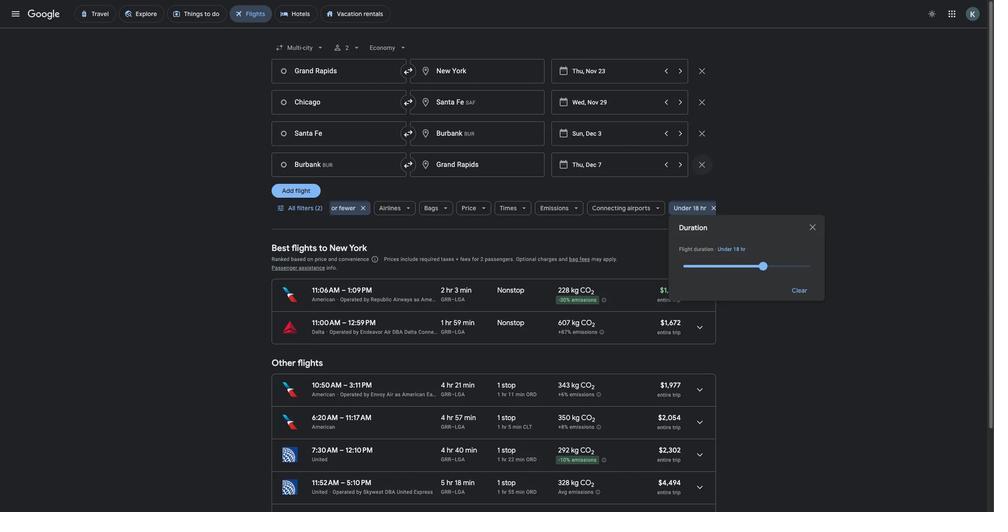 Task type: vqa. For each thing, say whether or not it's contained in the screenshot.
entire inside the $4,494 entire trip
yes



Task type: locate. For each thing, give the bounding box(es) containing it.
5 entire from the top
[[658, 458, 672, 464]]

delta left connection
[[405, 330, 417, 336]]

eagle left 4 hr 21 min grr – lga
[[427, 392, 440, 398]]

dba right skywest
[[385, 490, 396, 496]]

0 horizontal spatial under
[[674, 204, 692, 212]]

$4,494 entire trip
[[658, 479, 681, 496]]

328 kg co 2
[[558, 479, 595, 489]]

min inside 5 hr 18 min grr – lga
[[463, 479, 475, 488]]

required
[[420, 257, 440, 263]]

ranked based on price and convenience
[[272, 257, 369, 263]]

lga inside 4 hr 40 min grr – lga
[[455, 457, 465, 463]]

envoy
[[371, 392, 385, 398]]

close dialog image
[[808, 222, 818, 233]]

ord for 292
[[527, 457, 537, 463]]

Arrival time: 1:09 PM. text field
[[348, 287, 372, 295]]

2 grr from the top
[[441, 330, 452, 336]]

and left bag
[[559, 257, 568, 263]]

min inside 1 stop 1 hr 22 min ord
[[516, 457, 525, 463]]

5 down 4 hr 40 min grr – lga
[[441, 479, 445, 488]]

350 kg co 2
[[558, 414, 596, 424]]

co up +6% emissions
[[581, 382, 592, 390]]

10:50 am – 3:11 pm
[[312, 382, 372, 390]]

2 vertical spatial swap origin and destination. image
[[403, 160, 414, 170]]

nonstop flight. element for 2 hr 3 min
[[498, 287, 525, 297]]

2 vertical spatial ord
[[527, 490, 537, 496]]

entire inside the $4,494 entire trip
[[658, 490, 672, 496]]

1492 US dollars text field
[[660, 287, 681, 295]]

4 left 40
[[441, 447, 445, 455]]

layover (1 of 1) is a 1 hr 22 min layover at o'hare international airport in chicago. element
[[498, 457, 554, 464]]

4 1 stop flight. element from the top
[[498, 479, 516, 489]]

Departure time: 10:50 AM. text field
[[312, 382, 342, 390]]

2 inside 343 kg co 2
[[592, 384, 595, 392]]

hr left 21
[[447, 382, 454, 390]]

co up the -30% emissions
[[581, 287, 591, 295]]

under 18 hr button
[[669, 198, 722, 219]]

entire for $2,054
[[658, 425, 672, 431]]

Arrival time: 12:59 PM. text field
[[348, 319, 376, 328]]

2 trip from the top
[[673, 330, 681, 336]]

6 grr from the top
[[441, 490, 452, 496]]

3 4 from the top
[[441, 447, 445, 455]]

entire for $4,494
[[658, 490, 672, 496]]

min right 57
[[465, 414, 476, 423]]

4 inside 4 hr 21 min grr – lga
[[441, 382, 445, 390]]

1 horizontal spatial delta
[[405, 330, 417, 336]]

as right envoy
[[395, 392, 401, 398]]

0 vertical spatial nonstop
[[498, 287, 525, 295]]

2 inside 350 kg co 2
[[592, 417, 596, 424]]

4494 US dollars text field
[[659, 479, 681, 488]]

292 kg co 2
[[558, 447, 595, 457]]

min right 59
[[463, 319, 475, 328]]

kg up avg emissions
[[571, 479, 579, 488]]

4 inside 4 hr 57 min grr – lga
[[441, 414, 445, 423]]

– right 6:20 am text box
[[340, 414, 344, 423]]

3 ord from the top
[[527, 490, 537, 496]]

None text field
[[410, 122, 545, 146], [272, 153, 407, 177], [410, 122, 545, 146], [272, 153, 407, 177]]

price button
[[457, 198, 491, 219]]

1 stop flight. element
[[498, 382, 516, 392], [498, 414, 516, 424], [498, 447, 516, 457], [498, 479, 516, 489]]

american
[[312, 297, 335, 303], [421, 297, 445, 303], [312, 392, 335, 398], [402, 392, 425, 398], [312, 425, 335, 431]]

None text field
[[272, 59, 407, 83], [410, 59, 545, 83], [272, 90, 407, 115], [410, 90, 545, 115], [272, 122, 407, 146], [410, 153, 545, 177], [272, 59, 407, 83], [410, 59, 545, 83], [272, 90, 407, 115], [410, 90, 545, 115], [272, 122, 407, 146], [410, 153, 545, 177]]

1:09 pm
[[348, 287, 372, 295]]

1 vertical spatial nonstop flight. element
[[498, 319, 525, 329]]

– down total duration 4 hr 57 min. element
[[452, 425, 455, 431]]

0 horizontal spatial delta
[[312, 330, 325, 336]]

by
[[364, 297, 370, 303], [353, 330, 359, 336], [364, 392, 370, 398], [356, 490, 362, 496]]

entire down 1672 us dollars text field
[[658, 330, 672, 336]]

2 lga from the top
[[455, 330, 465, 336]]

hr right ·
[[741, 247, 746, 253]]

1 vertical spatial 4
[[441, 414, 445, 423]]

skywest
[[363, 490, 384, 496]]

Departure text field
[[573, 59, 659, 83], [573, 91, 659, 114], [573, 122, 659, 145], [573, 153, 659, 177]]

trip inside $1,672 entire trip
[[673, 330, 681, 336]]

5 inside 5 hr 18 min grr – lga
[[441, 479, 445, 488]]

operated down leaves gerald r. ford international airport at 11:52 am on thursday, november 23 and arrives at laguardia airport at 5:10 pm on thursday, november 23. "element"
[[333, 490, 355, 496]]

co
[[581, 287, 591, 295], [581, 319, 592, 328], [581, 382, 592, 390], [582, 414, 592, 423], [581, 447, 591, 455], [581, 479, 592, 488]]

delta
[[312, 330, 325, 336], [405, 330, 417, 336]]

air right envoy
[[387, 392, 394, 398]]

hr inside 5 hr 18 min grr – lga
[[447, 479, 453, 488]]

co for 343
[[581, 382, 592, 390]]

entire inside $2,054 entire trip
[[658, 425, 672, 431]]

flights up based on the bottom left of page
[[292, 243, 317, 254]]

total duration 4 hr 21 min. element
[[441, 382, 498, 392]]

2 4 from the top
[[441, 414, 445, 423]]

stop up 55
[[502, 479, 516, 488]]

grr down total duration 4 hr 57 min. element
[[441, 425, 452, 431]]

1 - from the top
[[559, 297, 560, 304]]

hr left 40
[[447, 447, 454, 455]]

0 vertical spatial 5
[[508, 425, 512, 431]]

1 vertical spatial flights
[[298, 358, 323, 369]]

None search field
[[272, 37, 825, 301]]

stop
[[502, 382, 516, 390], [502, 414, 516, 423], [502, 447, 516, 455], [502, 479, 516, 488]]

stop for 5 hr 18 min
[[502, 479, 516, 488]]

1 nonstop from the top
[[498, 287, 525, 295]]

emissions down '607 kg co 2'
[[573, 330, 598, 336]]

min right 11
[[516, 392, 525, 398]]

0 vertical spatial swap origin and destination. image
[[403, 66, 414, 76]]

ord inside 1 stop 1 hr 22 min ord
[[527, 457, 537, 463]]

ord right 22
[[527, 457, 537, 463]]

grr inside 4 hr 40 min grr – lga
[[441, 457, 452, 463]]

0 vertical spatial 18
[[693, 204, 699, 212]]

3 departure text field from the top
[[573, 122, 659, 145]]

trip for $1,492
[[673, 297, 681, 303]]

stop inside 1 stop 1 hr 22 min ord
[[502, 447, 516, 455]]

1 swap origin and destination. image from the top
[[403, 66, 414, 76]]

grr inside '2 hr 3 min grr – lga'
[[441, 297, 452, 303]]

add flight button
[[272, 184, 321, 198]]

1 up the layover (1 of 1) is a 1 hr 22 min layover at o'hare international airport in chicago. element
[[498, 447, 500, 455]]

3 entire from the top
[[658, 392, 672, 399]]

2 and from the left
[[559, 257, 568, 263]]

3
[[455, 287, 459, 295]]

grr inside 4 hr 57 min grr – lga
[[441, 425, 452, 431]]

trip down the $2,054
[[673, 425, 681, 431]]

emissions button
[[535, 198, 584, 219]]

entire for $1,492
[[658, 297, 672, 303]]

include
[[401, 257, 418, 263]]

flight duration · under 18 hr
[[679, 247, 746, 253]]

layover (1 of 1) is a 1 hr 55 min layover at o'hare international airport in chicago. element
[[498, 489, 554, 496]]

grr inside 5 hr 18 min grr – lga
[[441, 490, 452, 496]]

co for 228
[[581, 287, 591, 295]]

entire
[[658, 297, 672, 303], [658, 330, 672, 336], [658, 392, 672, 399], [658, 425, 672, 431], [658, 458, 672, 464], [658, 490, 672, 496]]

2 vertical spatial 18
[[455, 479, 462, 488]]

3 grr from the top
[[441, 392, 452, 398]]

1 nonstop flight. element from the top
[[498, 287, 525, 297]]

by for 3:11 pm
[[364, 392, 370, 398]]

nonstop flight. element
[[498, 287, 525, 297], [498, 319, 525, 329]]

entire inside $1,977 entire trip
[[658, 392, 672, 399]]

airlines button
[[374, 198, 416, 219]]

grr
[[441, 297, 452, 303], [441, 330, 452, 336], [441, 392, 452, 398], [441, 425, 452, 431], [441, 457, 452, 463], [441, 490, 452, 496]]

0 vertical spatial ord
[[527, 392, 537, 398]]

entire inside $1,492 entire trip
[[658, 297, 672, 303]]

228
[[558, 287, 570, 295]]

1 vertical spatial 5
[[441, 479, 445, 488]]

operated for 3:11 pm
[[340, 392, 363, 398]]

0 vertical spatial flights
[[292, 243, 317, 254]]

trip for $2,302
[[673, 458, 681, 464]]

operated for 5:10 pm
[[333, 490, 355, 496]]

co for 607
[[581, 319, 592, 328]]

1
[[441, 319, 444, 328], [498, 382, 500, 390], [498, 392, 501, 398], [498, 414, 500, 423], [498, 425, 501, 431], [498, 447, 500, 455], [498, 457, 501, 463], [498, 479, 500, 488], [498, 490, 501, 496]]

1 stop flight. element up 55
[[498, 479, 516, 489]]

+8% emissions
[[558, 425, 595, 431]]

and
[[328, 257, 337, 263], [559, 257, 568, 263]]

stop up 11
[[502, 382, 516, 390]]

None field
[[272, 40, 328, 56], [367, 40, 411, 56], [272, 40, 328, 56], [367, 40, 411, 56]]

0 horizontal spatial as
[[395, 392, 401, 398]]

1 vertical spatial air
[[387, 392, 394, 398]]

stop inside 1 stop 1 hr 5 min clt
[[502, 414, 516, 423]]

ord right 55
[[527, 490, 537, 496]]

entire down 1977 us dollars text field
[[658, 392, 672, 399]]

0 horizontal spatial fees
[[460, 257, 471, 263]]

2 swap origin and destination. image from the top
[[403, 97, 414, 108]]

swap origin and destination. image for remove flight from grand rapids to new york on thu, nov 23 icon
[[403, 66, 414, 76]]

remove flight from chicago to santa fe on wed, nov 29 image
[[697, 97, 708, 108]]

grr down total duration 4 hr 40 min. element
[[441, 457, 452, 463]]

kg for 343
[[572, 382, 580, 390]]

swap origin and destination. image for remove flight from chicago to santa fe on wed, nov 29 image
[[403, 97, 414, 108]]

sort by: button
[[677, 251, 716, 267]]

1 horizontal spatial as
[[414, 297, 420, 303]]

nonstop flight. element for 1 hr 59 min
[[498, 319, 525, 329]]

air right endeavor
[[384, 330, 391, 336]]

2 inside the "292 kg co 2"
[[591, 449, 595, 457]]

trip inside $1,977 entire trip
[[673, 392, 681, 399]]

5 grr from the top
[[441, 457, 452, 463]]

4 for 4 hr 57 min
[[441, 414, 445, 423]]

1 vertical spatial 18
[[734, 247, 740, 253]]

5:10 pm
[[347, 479, 372, 488]]

by down 3:11 pm
[[364, 392, 370, 398]]

lga inside '2 hr 3 min grr – lga'
[[455, 297, 465, 303]]

11:17 am
[[346, 414, 372, 423]]

– down total duration 4 hr 21 min. element
[[452, 392, 455, 398]]

607
[[558, 319, 571, 328]]

1 horizontal spatial and
[[559, 257, 568, 263]]

1 stop flight. element down 11
[[498, 414, 516, 424]]

6 entire from the top
[[658, 490, 672, 496]]

total duration 5 hr 18 min. element
[[441, 479, 498, 489]]

6 trip from the top
[[673, 490, 681, 496]]

hr inside 4 hr 57 min grr – lga
[[447, 414, 454, 423]]

as for 2 hr 3 min
[[414, 297, 420, 303]]

1 ord from the top
[[527, 392, 537, 398]]

1 horizontal spatial 5
[[508, 425, 512, 431]]

3 1 stop flight. element from the top
[[498, 447, 516, 457]]

swap origin and destination. image for remove flight from burbank to grand rapids on thu, dec 7 icon
[[403, 160, 414, 170]]

trip down $1,977
[[673, 392, 681, 399]]

1 fees from the left
[[460, 257, 471, 263]]

1 entire from the top
[[658, 297, 672, 303]]

2 stop from the top
[[502, 414, 516, 423]]

55
[[508, 490, 515, 496]]

stop inside '1 stop 1 hr 55 min ord'
[[502, 479, 516, 488]]

2 vertical spatial 4
[[441, 447, 445, 455]]

clt
[[523, 425, 532, 431]]

3 swap origin and destination. image from the top
[[403, 160, 414, 170]]

trip down 1672 us dollars text field
[[673, 330, 681, 336]]

nonstop for 2 hr 3 min
[[498, 287, 525, 295]]

5
[[508, 425, 512, 431], [441, 479, 445, 488]]

Departure time: 6:20 AM. text field
[[312, 414, 338, 423]]

co inside 328 kg co 2
[[581, 479, 592, 488]]

lga down 57
[[455, 425, 465, 431]]

0 horizontal spatial 5
[[441, 479, 445, 488]]

under inside under 18 hr popup button
[[674, 204, 692, 212]]

2 hr 3 min grr – lga
[[441, 287, 472, 303]]

trip down $2,302 in the bottom right of the page
[[673, 458, 681, 464]]

min right 3
[[460, 287, 472, 295]]

0 vertical spatial air
[[384, 330, 391, 336]]

6 lga from the top
[[455, 490, 465, 496]]

kg inside 328 kg co 2
[[571, 479, 579, 488]]

hr inside 1 stop 1 hr 11 min ord
[[502, 392, 507, 398]]

and right price
[[328, 257, 337, 263]]

optional
[[516, 257, 537, 263]]

operated by endeavor air dba delta connection
[[330, 330, 446, 336]]

co up +8% emissions
[[582, 414, 592, 423]]

1 stop 1 hr 11 min ord
[[498, 382, 537, 398]]

trip inside $1,492 entire trip
[[673, 297, 681, 303]]

4 stop from the top
[[502, 479, 516, 488]]

hr left clt
[[502, 425, 507, 431]]

lga inside 4 hr 21 min grr – lga
[[455, 392, 465, 398]]

min down 4 hr 40 min grr – lga
[[463, 479, 475, 488]]

co inside the "292 kg co 2"
[[581, 447, 591, 455]]

0 vertical spatial eagle
[[446, 297, 459, 303]]

leaves gerald r. ford international airport at 10:50 am on thursday, november 23 and arrives at laguardia airport at 3:11 pm on thursday, november 23. element
[[312, 382, 372, 390]]

clear
[[792, 287, 808, 295]]

1 trip from the top
[[673, 297, 681, 303]]

lga down 59
[[455, 330, 465, 336]]

fees right +
[[460, 257, 471, 263]]

flights for other
[[298, 358, 323, 369]]

1 left 55
[[498, 490, 501, 496]]

swap origin and destination. image
[[403, 129, 414, 139]]

– inside 6:20 am – 11:17 am american
[[340, 414, 344, 423]]

11:06 am
[[312, 287, 340, 295]]

co up -10% emissions
[[581, 447, 591, 455]]

1 vertical spatial nonstop
[[498, 319, 525, 328]]

- for 292
[[559, 458, 560, 464]]

0 vertical spatial under
[[674, 204, 692, 212]]

18
[[693, 204, 699, 212], [734, 247, 740, 253], [455, 479, 462, 488]]

sort
[[680, 255, 692, 263]]

co inside 350 kg co 2
[[582, 414, 592, 423]]

1 stop flight. element for 4 hr 21 min
[[498, 382, 516, 392]]

trip inside the $4,494 entire trip
[[673, 490, 681, 496]]

leaves gerald r. ford international airport at 11:00 am on thursday, november 23 and arrives at laguardia airport at 12:59 pm on thursday, november 23. element
[[312, 319, 376, 328]]

2 ord from the top
[[527, 457, 537, 463]]

trip inside $2,054 entire trip
[[673, 425, 681, 431]]

4 left 57
[[441, 414, 445, 423]]

1 vertical spatial -
[[559, 458, 560, 464]]

2054 US dollars text field
[[659, 414, 681, 423]]

total duration 4 hr 40 min. element
[[441, 447, 498, 457]]

0 vertical spatial dba
[[393, 330, 403, 336]]

kg
[[571, 287, 579, 295], [572, 319, 580, 328], [572, 382, 580, 390], [572, 414, 580, 423], [571, 447, 579, 455], [571, 479, 579, 488]]

passengers.
[[485, 257, 515, 263]]

$2,302
[[659, 447, 681, 455]]

flight details. leaves gerald r. ford international airport at 11:52 am on thursday, november 23 and arrives at laguardia airport at 5:10 pm on thursday, november 23. image
[[690, 478, 711, 498]]

kg inside 350 kg co 2
[[572, 414, 580, 423]]

5 trip from the top
[[673, 458, 681, 464]]

2 entire from the top
[[658, 330, 672, 336]]

4 inside 4 hr 40 min grr – lga
[[441, 447, 445, 455]]

hr left 57
[[447, 414, 454, 423]]

- down 228
[[559, 297, 560, 304]]

343 kg co 2
[[558, 382, 595, 392]]

ord inside 1 stop 1 hr 11 min ord
[[527, 392, 537, 398]]

1 vertical spatial under
[[718, 247, 732, 253]]

18 down 4 hr 40 min grr – lga
[[455, 479, 462, 488]]

min inside 4 hr 57 min grr – lga
[[465, 414, 476, 423]]

emissions
[[541, 204, 569, 212]]

1 stop flight. element up 22
[[498, 447, 516, 457]]

– inside 5 hr 18 min grr – lga
[[452, 490, 455, 496]]

eagle for 4
[[427, 392, 440, 398]]

stop for 4 hr 21 min
[[502, 382, 516, 390]]

trip inside $2,302 entire trip
[[673, 458, 681, 464]]

3 stop from the top
[[502, 447, 516, 455]]

11:52 am
[[312, 479, 339, 488]]

flight details. leaves gerald r. ford international airport at 10:50 am on thursday, november 23 and arrives at laguardia airport at 3:11 pm on thursday, november 23. image
[[690, 380, 711, 401]]

prices include required taxes + fees for 2 passengers. optional charges and bag fees may apply. passenger assistance
[[272, 257, 618, 271]]

– left the arrival time: 3:11 pm. text box
[[344, 382, 348, 390]]

by down 1:09 pm text box
[[364, 297, 370, 303]]

operated for 1:09 pm
[[340, 297, 363, 303]]

1 stop from the top
[[502, 382, 516, 390]]

kg for 328
[[571, 479, 579, 488]]

co inside 343 kg co 2
[[581, 382, 592, 390]]

emissions down 228 kg co 2
[[572, 297, 597, 304]]

entire inside $2,302 entire trip
[[658, 458, 672, 464]]

1 departure text field from the top
[[573, 59, 659, 83]]

total duration 1 hr 59 min. element
[[441, 319, 498, 329]]

1 1 stop flight. element from the top
[[498, 382, 516, 392]]

hr left 11
[[502, 392, 507, 398]]

1 horizontal spatial fees
[[580, 257, 590, 263]]

1 horizontal spatial under
[[718, 247, 732, 253]]

0 horizontal spatial 18
[[455, 479, 462, 488]]

kg inside 228 kg co 2
[[571, 287, 579, 295]]

kg inside the "292 kg co 2"
[[571, 447, 579, 455]]

2
[[346, 44, 349, 51], [309, 204, 313, 212], [481, 257, 484, 263], [441, 287, 445, 295], [591, 289, 595, 297], [592, 322, 595, 329], [592, 384, 595, 392], [592, 417, 596, 424], [591, 449, 595, 457], [592, 482, 595, 489]]

– down 3
[[452, 297, 455, 303]]

kg inside '607 kg co 2'
[[572, 319, 580, 328]]

4 hr 40 min grr – lga
[[441, 447, 477, 463]]

1 vertical spatial eagle
[[427, 392, 440, 398]]

american down 6:20 am
[[312, 425, 335, 431]]

22
[[508, 457, 515, 463]]

Departure time: 11:00 AM. text field
[[312, 319, 341, 328]]

hr down 4 hr 40 min grr – lga
[[447, 479, 453, 488]]

2 departure text field from the top
[[573, 91, 659, 114]]

11:00 am
[[312, 319, 341, 328]]

lga
[[455, 297, 465, 303], [455, 330, 465, 336], [455, 392, 465, 398], [455, 425, 465, 431], [455, 457, 465, 463], [455, 490, 465, 496]]

30%
[[560, 297, 571, 304]]

1 vertical spatial swap origin and destination. image
[[403, 97, 414, 108]]

2 nonstop from the top
[[498, 319, 525, 328]]

0 vertical spatial 4
[[441, 382, 445, 390]]

0 vertical spatial nonstop flight. element
[[498, 287, 525, 297]]

1 vertical spatial ord
[[527, 457, 537, 463]]

operated down leaves gerald r. ford international airport at 10:50 am on thursday, november 23 and arrives at laguardia airport at 3:11 pm on thursday, november 23. element in the left of the page
[[340, 392, 363, 398]]

hr inside 1 stop 1 hr 22 min ord
[[502, 457, 507, 463]]

– down 59
[[452, 330, 455, 336]]

grr inside 4 hr 21 min grr – lga
[[441, 392, 452, 398]]

ord for 328
[[527, 490, 537, 496]]

co inside '607 kg co 2'
[[581, 319, 592, 328]]

min inside 4 hr 21 min grr – lga
[[463, 382, 475, 390]]

total duration 2 hr 3 min. element
[[441, 287, 498, 297]]

0 vertical spatial as
[[414, 297, 420, 303]]

4 hr 21 min grr – lga
[[441, 382, 475, 398]]

21
[[455, 382, 462, 390]]

– down total duration 5 hr 18 min. element
[[452, 490, 455, 496]]

entire for $1,672
[[658, 330, 672, 336]]

grr inside 1 hr 59 min grr – lga
[[441, 330, 452, 336]]

co for 350
[[582, 414, 592, 423]]

trip
[[673, 297, 681, 303], [673, 330, 681, 336], [673, 392, 681, 399], [673, 425, 681, 431], [673, 458, 681, 464], [673, 490, 681, 496]]

5 lga from the top
[[455, 457, 465, 463]]

main content containing best flights to new york
[[272, 237, 716, 513]]

4 trip from the top
[[673, 425, 681, 431]]

entire down $1,492
[[658, 297, 672, 303]]

eagle
[[446, 297, 459, 303], [427, 392, 440, 398]]

lga down 21
[[455, 392, 465, 398]]

2 inside 2 stops or fewer popup button
[[309, 204, 313, 212]]

5 hr 18 min grr – lga
[[441, 479, 475, 496]]

ord right 11
[[527, 392, 537, 398]]

2 1 stop flight. element from the top
[[498, 414, 516, 424]]

york
[[349, 243, 367, 254]]

3 trip from the top
[[673, 392, 681, 399]]

18 inside popup button
[[693, 204, 699, 212]]

hr up duration
[[701, 204, 707, 212]]

4 lga from the top
[[455, 425, 465, 431]]

1 horizontal spatial eagle
[[446, 297, 459, 303]]

4
[[441, 382, 445, 390], [441, 414, 445, 423], [441, 447, 445, 455]]

18 right ·
[[734, 247, 740, 253]]

2302 US dollars text field
[[659, 447, 681, 455]]

2 inside 2 popup button
[[346, 44, 349, 51]]

kg inside 343 kg co 2
[[572, 382, 580, 390]]

kg up +8% emissions
[[572, 414, 580, 423]]

layover (1 of 1) is a 1 hr 5 min layover at charlotte douglas international airport in charlotte. element
[[498, 424, 554, 431]]

swap origin and destination. image
[[403, 66, 414, 76], [403, 97, 414, 108], [403, 160, 414, 170]]

hr left 22
[[502, 457, 507, 463]]

entire for $2,302
[[658, 458, 672, 464]]

kg up +6% emissions
[[572, 382, 580, 390]]

trip down $4,494
[[673, 490, 681, 496]]

stop inside 1 stop 1 hr 11 min ord
[[502, 382, 516, 390]]

stop up layover (1 of 1) is a 1 hr 5 min layover at charlotte douglas international airport in charlotte. element
[[502, 414, 516, 423]]

- down 292
[[559, 458, 560, 464]]

operated for 12:59 pm
[[330, 330, 352, 336]]

2 inside '607 kg co 2'
[[592, 322, 595, 329]]

1 inside 1 hr 59 min grr – lga
[[441, 319, 444, 328]]

emissions down 328 kg co 2
[[569, 490, 594, 496]]

grr for 4 hr 57 min
[[441, 425, 452, 431]]

lga for 57
[[455, 425, 465, 431]]

lga down 3
[[455, 297, 465, 303]]

0 horizontal spatial eagle
[[427, 392, 440, 398]]

0 vertical spatial -
[[559, 297, 560, 304]]

remove flight from santa fe to burbank on sun, dec 3 image
[[697, 129, 708, 139]]

– right 7:30 am
[[340, 447, 344, 455]]

min inside '2 hr 3 min grr – lga'
[[460, 287, 472, 295]]

kg for 607
[[572, 319, 580, 328]]

3 lga from the top
[[455, 392, 465, 398]]

filters
[[297, 204, 314, 212]]

kg for 228
[[571, 287, 579, 295]]

lga for 3
[[455, 297, 465, 303]]

air for 12:59 pm
[[384, 330, 391, 336]]

min left clt
[[513, 425, 522, 431]]

stop for 4 hr 57 min
[[502, 414, 516, 423]]

hr left 3
[[447, 287, 453, 295]]

connection
[[419, 330, 446, 336]]

hr left 55
[[502, 490, 507, 496]]

republic
[[371, 297, 392, 303]]

lga inside 5 hr 18 min grr – lga
[[455, 490, 465, 496]]

entire inside $1,672 entire trip
[[658, 330, 672, 336]]

ord inside '1 stop 1 hr 55 min ord'
[[527, 490, 537, 496]]

co for 328
[[581, 479, 592, 488]]

Arrival time: 12:10 PM. text field
[[346, 447, 373, 455]]

1 stop flight. element up 11
[[498, 382, 516, 392]]

kg for 292
[[571, 447, 579, 455]]

fees
[[460, 257, 471, 263], [580, 257, 590, 263]]

as right airways
[[414, 297, 420, 303]]

emissions down 350 kg co 2
[[570, 425, 595, 431]]

2 - from the top
[[559, 458, 560, 464]]

flight details. leaves gerald r. ford international airport at 11:00 am on thursday, november 23 and arrives at laguardia airport at 12:59 pm on thursday, november 23. image
[[690, 317, 711, 338]]

lga for 18
[[455, 490, 465, 496]]

lga down total duration 5 hr 18 min. element
[[455, 490, 465, 496]]

1 grr from the top
[[441, 297, 452, 303]]

united down the departure time: 11:52 am. text box
[[312, 490, 328, 496]]

lga for 59
[[455, 330, 465, 336]]

4 grr from the top
[[441, 425, 452, 431]]

1 4 from the top
[[441, 382, 445, 390]]

4 entire from the top
[[658, 425, 672, 431]]

1 lga from the top
[[455, 297, 465, 303]]

flights right other at the bottom of the page
[[298, 358, 323, 369]]

co inside 228 kg co 2
[[581, 287, 591, 295]]

+8%
[[558, 425, 569, 431]]

1 vertical spatial as
[[395, 392, 401, 398]]

co up +87% emissions
[[581, 319, 592, 328]]

price
[[315, 257, 327, 263]]

6:20 am
[[312, 414, 338, 423]]

4 departure text field from the top
[[573, 153, 659, 177]]

1 left 11
[[498, 392, 501, 398]]

trip for $2,054
[[673, 425, 681, 431]]

emissions for 607
[[573, 330, 598, 336]]

4 left 21
[[441, 382, 445, 390]]

0 horizontal spatial and
[[328, 257, 337, 263]]

lga for 21
[[455, 392, 465, 398]]

delta down 11:00 am
[[312, 330, 325, 336]]

– inside 7:30 am – 12:10 pm united
[[340, 447, 344, 455]]

duration
[[679, 224, 708, 233]]

1 horizontal spatial 18
[[693, 204, 699, 212]]

2 nonstop flight. element from the top
[[498, 319, 525, 329]]

lga inside 4 hr 57 min grr – lga
[[455, 425, 465, 431]]

lga inside 1 hr 59 min grr – lga
[[455, 330, 465, 336]]

1 left clt
[[498, 425, 501, 431]]

passenger
[[272, 265, 298, 271]]

main content
[[272, 237, 716, 513]]

and inside prices include required taxes + fees for 2 passengers. optional charges and bag fees may apply. passenger assistance
[[559, 257, 568, 263]]



Task type: describe. For each thing, give the bounding box(es) containing it.
main menu image
[[10, 9, 21, 19]]

228 kg co 2
[[558, 287, 595, 297]]

hr inside 1 hr 59 min grr – lga
[[446, 319, 452, 328]]

2 inside 328 kg co 2
[[592, 482, 595, 489]]

1 stop flight. element for 4 hr 57 min
[[498, 414, 516, 424]]

2 stops or fewer button
[[304, 198, 371, 219]]

4 for 4 hr 21 min
[[441, 382, 445, 390]]

clear button
[[782, 280, 818, 301]]

328
[[558, 479, 570, 488]]

endeavor
[[360, 330, 383, 336]]

+87% emissions
[[558, 330, 598, 336]]

remove flight from grand rapids to new york on thu, nov 23 image
[[697, 66, 708, 76]]

american inside 6:20 am – 11:17 am american
[[312, 425, 335, 431]]

american down departure time: 11:06 am. 'text box'
[[312, 297, 335, 303]]

1 stop flight. element for 5 hr 18 min
[[498, 479, 516, 489]]

$1,977
[[661, 382, 681, 390]]

– inside 1 hr 59 min grr – lga
[[452, 330, 455, 336]]

– inside 4 hr 40 min grr – lga
[[452, 457, 455, 463]]

grr for 4 hr 21 min
[[441, 392, 452, 398]]

2 button
[[330, 37, 365, 58]]

– inside '2 hr 3 min grr – lga'
[[452, 297, 455, 303]]

min inside 1 stop 1 hr 5 min clt
[[513, 425, 522, 431]]

none search field containing duration
[[272, 37, 825, 301]]

operated by skywest dba united express
[[333, 490, 433, 496]]

Departure time: 11:06 AM. text field
[[312, 287, 340, 295]]

eagle for 2
[[446, 297, 459, 303]]

7:30 am
[[312, 447, 338, 455]]

flights for best
[[292, 243, 317, 254]]

leaves gerald r. ford international airport at 11:52 am on thursday, november 23 and arrives at laguardia airport at 5:10 pm on thursday, november 23. element
[[312, 479, 372, 488]]

american down 10:50 am
[[312, 392, 335, 398]]

+
[[456, 257, 459, 263]]

min inside '1 stop 1 hr 55 min ord'
[[516, 490, 525, 496]]

·
[[715, 247, 717, 253]]

add
[[282, 187, 294, 195]]

passenger assistance button
[[272, 265, 325, 271]]

+87%
[[558, 330, 572, 336]]

350
[[558, 414, 571, 423]]

grr for 2 hr 3 min
[[441, 297, 452, 303]]

charges
[[538, 257, 558, 263]]

bags
[[424, 204, 438, 212]]

2 inside '2 hr 3 min grr – lga'
[[441, 287, 445, 295]]

– inside 4 hr 21 min grr – lga
[[452, 392, 455, 398]]

flight details. leaves gerald r. ford international airport at 7:30 am on thursday, november 23 and arrives at laguardia airport at 12:10 pm on thursday, november 23. image
[[690, 445, 711, 466]]

as for 4 hr 21 min
[[395, 392, 401, 398]]

607 kg co 2
[[558, 319, 595, 329]]

by for 12:59 pm
[[353, 330, 359, 336]]

american right envoy
[[402, 392, 425, 398]]

emissions for 343
[[570, 392, 595, 398]]

kg for 350
[[572, 414, 580, 423]]

all filters (2)
[[288, 204, 323, 212]]

11
[[508, 392, 515, 398]]

fewer
[[339, 204, 356, 212]]

departure text field for remove flight from burbank to grand rapids on thu, dec 7 icon
[[573, 153, 659, 177]]

duration
[[694, 247, 714, 253]]

2 fees from the left
[[580, 257, 590, 263]]

may
[[592, 257, 602, 263]]

1 delta from the left
[[312, 330, 325, 336]]

apply.
[[603, 257, 618, 263]]

avg emissions
[[558, 490, 594, 496]]

$4,494
[[659, 479, 681, 488]]

trip for $1,672
[[673, 330, 681, 336]]

hr inside popup button
[[701, 204, 707, 212]]

leaves gerald r. ford international airport at 6:20 am on thursday, november 23 and arrives at laguardia airport at 11:17 am on thursday, november 23. element
[[312, 414, 372, 423]]

convenience
[[339, 257, 369, 263]]

1 stop 1 hr 55 min ord
[[498, 479, 537, 496]]

american right airways
[[421, 297, 445, 303]]

by for 5:10 pm
[[356, 490, 362, 496]]

united left express
[[397, 490, 413, 496]]

-10% emissions
[[559, 458, 597, 464]]

hr inside 4 hr 40 min grr – lga
[[447, 447, 454, 455]]

hr inside 4 hr 21 min grr – lga
[[447, 382, 454, 390]]

+6% emissions
[[558, 392, 595, 398]]

– left 12:59 pm
[[342, 319, 347, 328]]

$1,977 entire trip
[[658, 382, 681, 399]]

by for 1:09 pm
[[364, 297, 370, 303]]

departure text field for remove flight from chicago to santa fe on wed, nov 29 image
[[573, 91, 659, 114]]

Arrival time: 11:17 AM. text field
[[346, 414, 372, 423]]

other flights
[[272, 358, 323, 369]]

trip for $4,494
[[673, 490, 681, 496]]

flight
[[295, 187, 311, 195]]

sort by:
[[680, 255, 702, 263]]

connecting airports button
[[587, 198, 666, 219]]

flight details. leaves gerald r. ford international airport at 11:06 am on thursday, november 23 and arrives at laguardia airport at 1:09 pm on thursday, november 23. image
[[690, 285, 711, 306]]

5 inside 1 stop 1 hr 5 min clt
[[508, 425, 512, 431]]

all
[[288, 204, 296, 212]]

min inside 1 hr 59 min grr – lga
[[463, 319, 475, 328]]

emissions down the "292 kg co 2"
[[572, 458, 597, 464]]

ord for 343
[[527, 392, 537, 398]]

2 inside 228 kg co 2
[[591, 289, 595, 297]]

$1,672
[[661, 319, 681, 328]]

2 delta from the left
[[405, 330, 417, 336]]

1 left 22
[[498, 457, 501, 463]]

Departure time: 7:30 AM. text field
[[312, 447, 338, 455]]

hr inside 1 stop 1 hr 5 min clt
[[502, 425, 507, 431]]

nonstop for 1 hr 59 min
[[498, 319, 525, 328]]

add flight
[[282, 187, 311, 195]]

Arrival time: 5:10 PM. text field
[[347, 479, 372, 488]]

leaves gerald r. ford international airport at 7:30 am on thursday, november 23 and arrives at laguardia airport at 12:10 pm on thursday, november 23. element
[[312, 447, 373, 455]]

$2,302 entire trip
[[658, 447, 681, 464]]

layover (1 of 1) is a 1 hr 11 min layover at o'hare international airport in chicago. element
[[498, 392, 554, 399]]

1 and from the left
[[328, 257, 337, 263]]

under 18 hr
[[674, 204, 707, 212]]

grr for 1 hr 59 min
[[441, 330, 452, 336]]

change appearance image
[[922, 3, 943, 24]]

Arrival time: 3:11 PM. text field
[[350, 382, 372, 390]]

1 up layover (1 of 1) is a 1 hr 11 min layover at o'hare international airport in chicago. element at the bottom
[[498, 382, 500, 390]]

1 up layover (1 of 1) is a 1 hr 5 min layover at charlotte douglas international airport in charlotte. element
[[498, 414, 500, 423]]

min inside 4 hr 40 min grr – lga
[[466, 447, 477, 455]]

avg
[[558, 490, 568, 496]]

by:
[[694, 255, 702, 263]]

$2,054
[[659, 414, 681, 423]]

12:10 pm
[[346, 447, 373, 455]]

grr for 5 hr 18 min
[[441, 490, 452, 496]]

hr inside '2 hr 3 min grr – lga'
[[447, 287, 453, 295]]

2 inside prices include required taxes + fees for 2 passengers. optional charges and bag fees may apply. passenger assistance
[[481, 257, 484, 263]]

best
[[272, 243, 290, 254]]

1 stop 1 hr 5 min clt
[[498, 414, 532, 431]]

departure text field for "remove flight from santa fe to burbank on sun, dec 3" image
[[573, 122, 659, 145]]

operated by republic airways as american eagle
[[340, 297, 459, 303]]

2 horizontal spatial 18
[[734, 247, 740, 253]]

prices
[[384, 257, 399, 263]]

trip for $1,977
[[673, 392, 681, 399]]

10:50 am
[[312, 382, 342, 390]]

- for 228
[[559, 297, 560, 304]]

airways
[[393, 297, 413, 303]]

assistance
[[299, 265, 325, 271]]

new
[[330, 243, 348, 254]]

hr inside '1 stop 1 hr 55 min ord'
[[502, 490, 507, 496]]

leaves gerald r. ford international airport at 11:06 am on thursday, november 23 and arrives at laguardia airport at 1:09 pm on thursday, november 23. element
[[312, 287, 372, 295]]

292
[[558, 447, 570, 455]]

times
[[500, 204, 517, 212]]

taxes
[[441, 257, 455, 263]]

4 hr 57 min grr – lga
[[441, 414, 476, 431]]

airlines
[[379, 204, 401, 212]]

2 stops or fewer
[[309, 204, 356, 212]]

10%
[[560, 458, 571, 464]]

total duration 4 hr 57 min. element
[[441, 414, 498, 424]]

co for 292
[[581, 447, 591, 455]]

1977 US dollars text field
[[661, 382, 681, 390]]

– left 1:09 pm
[[342, 287, 346, 295]]

other
[[272, 358, 296, 369]]

1 vertical spatial dba
[[385, 490, 396, 496]]

bag fees button
[[569, 257, 590, 263]]

1 stop 1 hr 22 min ord
[[498, 447, 537, 463]]

emissions for 350
[[570, 425, 595, 431]]

6:20 am – 11:17 am american
[[312, 414, 372, 431]]

air for 3:11 pm
[[387, 392, 394, 398]]

loading results progress bar
[[0, 28, 988, 30]]

price
[[462, 204, 477, 212]]

(2)
[[315, 204, 323, 212]]

1672 US dollars text field
[[661, 319, 681, 328]]

express
[[414, 490, 433, 496]]

departure text field for remove flight from grand rapids to new york on thu, nov 23 icon
[[573, 59, 659, 83]]

remove flight from burbank to grand rapids on thu, dec 7 image
[[697, 160, 708, 170]]

11:52 am – 5:10 pm
[[312, 479, 372, 488]]

min inside 1 stop 1 hr 11 min ord
[[516, 392, 525, 398]]

flight details. leaves gerald r. ford international airport at 6:20 am on thursday, november 23 and arrives at laguardia airport at 11:17 am on thursday, november 23. image
[[690, 412, 711, 433]]

stop for 4 hr 40 min
[[502, 447, 516, 455]]

on
[[307, 257, 314, 263]]

4 for 4 hr 40 min
[[441, 447, 445, 455]]

grr for 4 hr 40 min
[[441, 457, 452, 463]]

– inside 4 hr 57 min grr – lga
[[452, 425, 455, 431]]

all filters (2) button
[[272, 198, 330, 219]]

1 up layover (1 of 1) is a 1 hr 55 min layover at o'hare international airport in chicago. element
[[498, 479, 500, 488]]

– left 5:10 pm
[[341, 479, 345, 488]]

learn more about ranking image
[[371, 256, 379, 264]]

$2,054 entire trip
[[658, 414, 681, 431]]

emissions for 328
[[569, 490, 594, 496]]

entire for $1,977
[[658, 392, 672, 399]]

1 stop flight. element for 4 hr 40 min
[[498, 447, 516, 457]]

united inside 7:30 am – 12:10 pm united
[[312, 457, 328, 463]]

11:06 am – 1:09 pm
[[312, 287, 372, 295]]

$1,672 entire trip
[[658, 319, 681, 336]]

lga for 40
[[455, 457, 465, 463]]

Departure time: 11:52 AM. text field
[[312, 479, 339, 488]]

18 inside 5 hr 18 min grr – lga
[[455, 479, 462, 488]]



